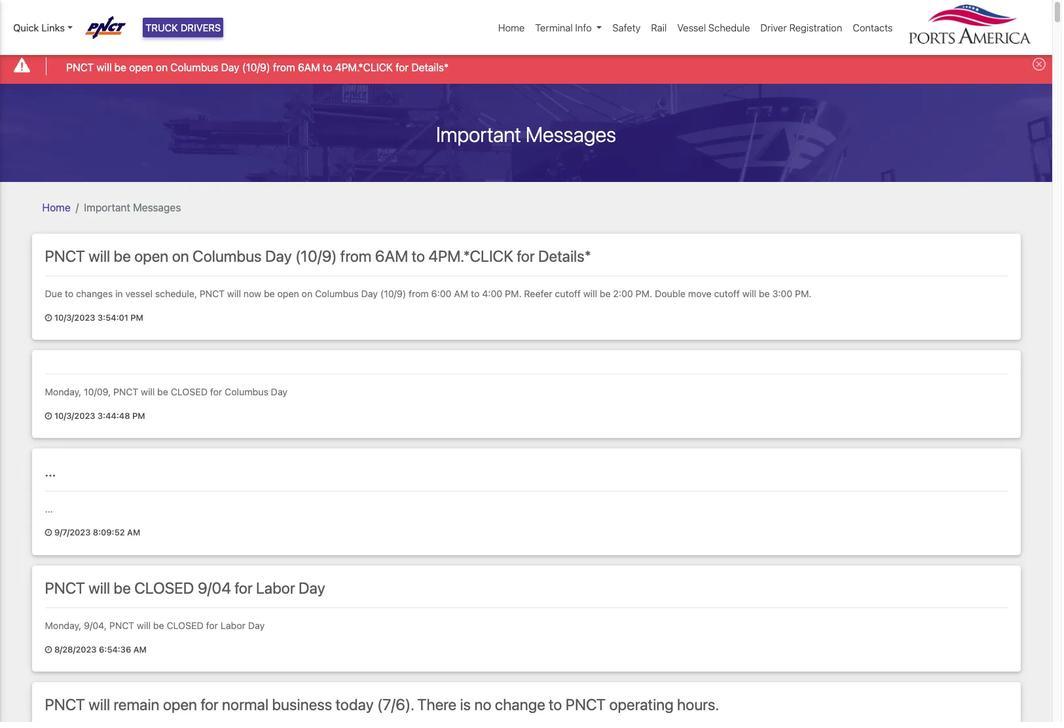 Task type: vqa. For each thing, say whether or not it's contained in the screenshot.
the rightmost Details*
yes



Task type: locate. For each thing, give the bounding box(es) containing it.
1 horizontal spatial from
[[340, 247, 372, 265]]

pm. right 4:00
[[505, 288, 522, 300]]

clock o image left 3:44:48 at the bottom left of the page
[[45, 412, 52, 421]]

6am
[[298, 61, 320, 73], [375, 247, 408, 265]]

pm right 3:44:48 at the bottom left of the page
[[132, 411, 145, 421]]

1 vertical spatial monday,
[[45, 620, 81, 632]]

1 vertical spatial ...
[[45, 503, 53, 515]]

0 vertical spatial details*
[[411, 61, 449, 73]]

on up schedule,
[[172, 247, 189, 265]]

2 pm. from the left
[[636, 288, 652, 300]]

pnct will be open on columbus day (10/9) from 6am to 4pm.*click for details*
[[66, 61, 449, 73], [45, 247, 591, 265]]

1 10/3/2023 from the top
[[54, 313, 95, 323]]

registration
[[789, 22, 842, 33]]

pm.
[[505, 288, 522, 300], [636, 288, 652, 300], [795, 288, 812, 300]]

cutoff right reefer
[[555, 288, 581, 300]]

driver registration link
[[755, 15, 848, 40]]

important
[[436, 122, 521, 146], [84, 201, 130, 213]]

(10/9)
[[242, 61, 270, 73], [295, 247, 337, 265], [380, 288, 406, 300]]

open
[[129, 61, 153, 73], [134, 247, 169, 265], [277, 288, 299, 300], [163, 696, 197, 714]]

on right now
[[302, 288, 313, 300]]

2 horizontal spatial (10/9)
[[380, 288, 406, 300]]

columbus inside alert
[[170, 61, 218, 73]]

pnct will be open on columbus day (10/9) from 6am to 4pm.*click for details* inside pnct will be open on columbus day (10/9) from 6am to 4pm.*click for details* alert
[[66, 61, 449, 73]]

2 vertical spatial am
[[133, 645, 147, 655]]

open inside pnct will be open on columbus day (10/9) from 6am to 4pm.*click for details* link
[[129, 61, 153, 73]]

clock o image for 10/3/2023 3:44:48 pm
[[45, 412, 52, 421]]

be inside alert
[[114, 61, 126, 73]]

0 horizontal spatial pm.
[[505, 288, 522, 300]]

4:00
[[482, 288, 502, 300]]

0 vertical spatial 10/3/2023
[[54, 313, 95, 323]]

business
[[272, 696, 332, 714]]

1 horizontal spatial cutoff
[[714, 288, 740, 300]]

10/3/2023 down 10/09,
[[54, 411, 95, 421]]

on
[[156, 61, 168, 73], [172, 247, 189, 265], [302, 288, 313, 300]]

0 vertical spatial ...
[[45, 462, 56, 480]]

clock o image for pnct will be open on columbus day (10/9) from 6am to 4pm.*click for details*
[[45, 314, 52, 323]]

10/3/2023 for 3:44:48
[[54, 411, 95, 421]]

pnct down quick links link
[[66, 61, 94, 73]]

2 vertical spatial from
[[409, 288, 429, 300]]

1 pm. from the left
[[505, 288, 522, 300]]

pnct
[[66, 61, 94, 73], [45, 247, 85, 265], [200, 288, 225, 300], [113, 387, 138, 398], [45, 579, 85, 597], [109, 620, 134, 632], [45, 696, 85, 714], [566, 696, 606, 714]]

am right 6:00
[[454, 288, 468, 300]]

2 horizontal spatial from
[[409, 288, 429, 300]]

1 vertical spatial home link
[[42, 201, 70, 213]]

2 vertical spatial (10/9)
[[380, 288, 406, 300]]

0 vertical spatial important
[[436, 122, 521, 146]]

0 horizontal spatial 4pm.*click
[[335, 61, 393, 73]]

links
[[42, 22, 65, 33]]

monday,
[[45, 387, 81, 398], [45, 620, 81, 632]]

0 horizontal spatial (10/9)
[[242, 61, 270, 73]]

pm
[[131, 313, 143, 323], [132, 411, 145, 421]]

0 vertical spatial pm
[[131, 313, 143, 323]]

quick
[[13, 22, 39, 33]]

from
[[273, 61, 295, 73], [340, 247, 372, 265], [409, 288, 429, 300]]

reefer
[[524, 288, 552, 300]]

1 horizontal spatial 4pm.*click
[[428, 247, 513, 265]]

cutoff right move
[[714, 288, 740, 300]]

pm. right 2:00
[[636, 288, 652, 300]]

2 vertical spatial closed
[[167, 620, 204, 632]]

pm right 3:54:01 in the left of the page
[[131, 313, 143, 323]]

labor down 9/04
[[221, 620, 246, 632]]

0 horizontal spatial on
[[156, 61, 168, 73]]

1 vertical spatial closed
[[134, 579, 194, 597]]

0 vertical spatial 4pm.*click
[[335, 61, 393, 73]]

1 vertical spatial clock o image
[[45, 529, 52, 538]]

1 horizontal spatial 6am
[[375, 247, 408, 265]]

info
[[575, 22, 592, 33]]

1 horizontal spatial messages
[[526, 122, 616, 146]]

am for pnct will be closed 9/04 for labor day
[[133, 645, 147, 655]]

clock o image left 9/7/2023 at the bottom left of the page
[[45, 529, 52, 538]]

important messages
[[436, 122, 616, 146], [84, 201, 181, 213]]

1 horizontal spatial important messages
[[436, 122, 616, 146]]

will
[[97, 61, 112, 73], [89, 247, 110, 265], [227, 288, 241, 300], [583, 288, 597, 300], [743, 288, 756, 300], [141, 387, 155, 398], [89, 579, 110, 597], [137, 620, 151, 632], [89, 696, 110, 714]]

be
[[114, 61, 126, 73], [114, 247, 131, 265], [264, 288, 275, 300], [600, 288, 611, 300], [759, 288, 770, 300], [157, 387, 168, 398], [114, 579, 131, 597], [153, 620, 164, 632]]

truck drivers
[[145, 22, 221, 33]]

0 horizontal spatial cutoff
[[555, 288, 581, 300]]

to
[[323, 61, 332, 73], [412, 247, 425, 265], [65, 288, 73, 300], [471, 288, 480, 300], [549, 696, 562, 714]]

1 clock o image from the top
[[45, 412, 52, 421]]

pnct right schedule,
[[200, 288, 225, 300]]

pm. right 3:00 on the top right
[[795, 288, 812, 300]]

clock o image left 8/28/2023
[[45, 646, 52, 655]]

0 vertical spatial home
[[498, 22, 525, 33]]

1 vertical spatial important
[[84, 201, 130, 213]]

0 horizontal spatial home
[[42, 201, 70, 213]]

0 horizontal spatial labor
[[221, 620, 246, 632]]

1 horizontal spatial important
[[436, 122, 521, 146]]

3 pm. from the left
[[795, 288, 812, 300]]

am right 6:54:36
[[133, 645, 147, 655]]

1 horizontal spatial on
[[172, 247, 189, 265]]

open up vessel
[[134, 247, 169, 265]]

am
[[454, 288, 468, 300], [127, 528, 140, 538], [133, 645, 147, 655]]

details*
[[411, 61, 449, 73], [538, 247, 591, 265]]

0 vertical spatial closed
[[171, 387, 208, 398]]

on down truck
[[156, 61, 168, 73]]

0 horizontal spatial 6am
[[298, 61, 320, 73]]

home link
[[493, 15, 530, 40], [42, 201, 70, 213]]

1 vertical spatial details*
[[538, 247, 591, 265]]

10/3/2023 down changes in the top left of the page
[[54, 313, 95, 323]]

2 horizontal spatial on
[[302, 288, 313, 300]]

closed
[[171, 387, 208, 398], [134, 579, 194, 597], [167, 620, 204, 632]]

0 vertical spatial home link
[[493, 15, 530, 40]]

day
[[221, 61, 239, 73], [265, 247, 292, 265], [361, 288, 378, 300], [271, 387, 288, 398], [299, 579, 325, 597], [248, 620, 265, 632]]

2 vertical spatial on
[[302, 288, 313, 300]]

home
[[498, 22, 525, 33], [42, 201, 70, 213]]

pnct inside alert
[[66, 61, 94, 73]]

am right 8:09:52
[[127, 528, 140, 538]]

0 vertical spatial am
[[454, 288, 468, 300]]

1 vertical spatial from
[[340, 247, 372, 265]]

4pm.*click inside alert
[[335, 61, 393, 73]]

1 monday, from the top
[[45, 387, 81, 398]]

1 vertical spatial 10/3/2023
[[54, 411, 95, 421]]

10/3/2023
[[54, 313, 95, 323], [54, 411, 95, 421]]

vessel
[[125, 288, 153, 300]]

0 vertical spatial labor
[[256, 579, 295, 597]]

8/28/2023 6:54:36 am
[[52, 645, 147, 655]]

labor right 9/04
[[256, 579, 295, 597]]

1 horizontal spatial home
[[498, 22, 525, 33]]

am for ...
[[127, 528, 140, 538]]

0 vertical spatial 6am
[[298, 61, 320, 73]]

monday, up 8/28/2023
[[45, 620, 81, 632]]

2 clock o image from the top
[[45, 646, 52, 655]]

columbus
[[170, 61, 218, 73], [192, 247, 262, 265], [315, 288, 359, 300], [225, 387, 268, 398]]

1 vertical spatial am
[[127, 528, 140, 538]]

for
[[396, 61, 409, 73], [517, 247, 535, 265], [210, 387, 222, 398], [235, 579, 253, 597], [206, 620, 218, 632], [201, 696, 219, 714]]

1 vertical spatial 6am
[[375, 247, 408, 265]]

monday, left 10/09,
[[45, 387, 81, 398]]

9/7/2023
[[54, 528, 91, 538]]

0 horizontal spatial from
[[273, 61, 295, 73]]

driver
[[761, 22, 787, 33]]

4pm.*click
[[335, 61, 393, 73], [428, 247, 513, 265]]

1 clock o image from the top
[[45, 314, 52, 323]]

3:44:48
[[98, 411, 130, 421]]

1 horizontal spatial (10/9)
[[295, 247, 337, 265]]

1 vertical spatial clock o image
[[45, 646, 52, 655]]

details* inside alert
[[411, 61, 449, 73]]

pm for 10/3/2023 3:54:01 pm
[[131, 313, 143, 323]]

1 cutoff from the left
[[555, 288, 581, 300]]

clock o image
[[45, 314, 52, 323], [45, 646, 52, 655]]

1 vertical spatial important messages
[[84, 201, 181, 213]]

0 vertical spatial clock o image
[[45, 412, 52, 421]]

0 vertical spatial (10/9)
[[242, 61, 270, 73]]

labor
[[256, 579, 295, 597], [221, 620, 246, 632]]

day inside alert
[[221, 61, 239, 73]]

0 vertical spatial monday,
[[45, 387, 81, 398]]

clock o image for 9/7/2023 8:09:52 am
[[45, 529, 52, 538]]

3:54:01
[[98, 313, 128, 323]]

in
[[115, 288, 123, 300]]

0 horizontal spatial important
[[84, 201, 130, 213]]

0 horizontal spatial messages
[[133, 201, 181, 213]]

clock o image down due
[[45, 314, 52, 323]]

pnct up 9/04,
[[45, 579, 85, 597]]

monday, for monday, 9/04, pnct will be closed for labor day
[[45, 620, 81, 632]]

pnct will remain open for normal business today (7/6).  there is no change to pnct operating hours.
[[45, 696, 719, 714]]

1 vertical spatial labor
[[221, 620, 246, 632]]

0 vertical spatial on
[[156, 61, 168, 73]]

no
[[474, 696, 491, 714]]

2 10/3/2023 from the top
[[54, 411, 95, 421]]

0 vertical spatial pnct will be open on columbus day (10/9) from 6am to 4pm.*click for details*
[[66, 61, 449, 73]]

...
[[45, 462, 56, 480], [45, 503, 53, 515]]

0 vertical spatial clock o image
[[45, 314, 52, 323]]

2 horizontal spatial pm.
[[795, 288, 812, 300]]

0 horizontal spatial details*
[[411, 61, 449, 73]]

1 vertical spatial pm
[[132, 411, 145, 421]]

safety
[[613, 22, 641, 33]]

will inside alert
[[97, 61, 112, 73]]

2 clock o image from the top
[[45, 529, 52, 538]]

1 horizontal spatial pm.
[[636, 288, 652, 300]]

cutoff
[[555, 288, 581, 300], [714, 288, 740, 300]]

0 vertical spatial from
[[273, 61, 295, 73]]

monday, 9/04, pnct will be closed for labor day
[[45, 620, 265, 632]]

terminal info
[[535, 22, 592, 33]]

closed for columbus
[[171, 387, 208, 398]]

vessel schedule
[[677, 22, 750, 33]]

clock o image
[[45, 412, 52, 421], [45, 529, 52, 538]]

there
[[417, 696, 457, 714]]

2:00
[[613, 288, 633, 300]]

open down truck
[[129, 61, 153, 73]]

hours.
[[677, 696, 719, 714]]

messages
[[526, 122, 616, 146], [133, 201, 181, 213]]

terminal
[[535, 22, 573, 33]]

2 monday, from the top
[[45, 620, 81, 632]]



Task type: describe. For each thing, give the bounding box(es) containing it.
8/28/2023
[[54, 645, 97, 655]]

2 cutoff from the left
[[714, 288, 740, 300]]

10/09,
[[84, 387, 111, 398]]

rail
[[651, 22, 667, 33]]

0 vertical spatial important messages
[[436, 122, 616, 146]]

1 vertical spatial on
[[172, 247, 189, 265]]

for inside pnct will be open on columbus day (10/9) from 6am to 4pm.*click for details* link
[[396, 61, 409, 73]]

10/3/2023 3:44:48 pm
[[52, 411, 145, 421]]

1 horizontal spatial labor
[[256, 579, 295, 597]]

pnct will be open on columbus day (10/9) from 6am to 4pm.*click for details* alert
[[0, 48, 1052, 84]]

is
[[460, 696, 471, 714]]

move
[[688, 288, 712, 300]]

9/7/2023 8:09:52 am
[[52, 528, 140, 538]]

contacts link
[[848, 15, 898, 40]]

10/3/2023 3:54:01 pm
[[52, 313, 143, 323]]

truck
[[145, 22, 178, 33]]

2 ... from the top
[[45, 503, 53, 515]]

clock o image for pnct will be closed 9/04 for labor day
[[45, 646, 52, 655]]

pm for 10/3/2023 3:44:48 pm
[[132, 411, 145, 421]]

drivers
[[181, 22, 221, 33]]

1 ... from the top
[[45, 462, 56, 480]]

safety link
[[607, 15, 646, 40]]

double
[[655, 288, 686, 300]]

changes
[[76, 288, 113, 300]]

schedule
[[709, 22, 750, 33]]

due to changes in vessel schedule, pnct will now be open on columbus day (10/9) from 6:00 am to 4:00 pm.  reefer cutoff will be 2:00 pm.  double move cutoff will be 3:00 pm.
[[45, 288, 812, 300]]

rail link
[[646, 15, 672, 40]]

remain
[[114, 696, 159, 714]]

close image
[[1033, 58, 1046, 71]]

1 vertical spatial 4pm.*click
[[428, 247, 513, 265]]

pnct up 6:54:36
[[109, 620, 134, 632]]

to inside alert
[[323, 61, 332, 73]]

1 vertical spatial pnct will be open on columbus day (10/9) from 6am to 4pm.*click for details*
[[45, 247, 591, 265]]

6:00
[[431, 288, 452, 300]]

1 vertical spatial (10/9)
[[295, 247, 337, 265]]

0 horizontal spatial important messages
[[84, 201, 181, 213]]

0 horizontal spatial home link
[[42, 201, 70, 213]]

due
[[45, 288, 62, 300]]

change
[[495, 696, 545, 714]]

pnct up due
[[45, 247, 85, 265]]

pnct up 3:44:48 at the bottom left of the page
[[113, 387, 138, 398]]

pnct will be open on columbus day (10/9) from 6am to 4pm.*click for details* link
[[66, 59, 449, 75]]

schedule,
[[155, 288, 197, 300]]

now
[[244, 288, 261, 300]]

open right remain
[[163, 696, 197, 714]]

3:00
[[772, 288, 793, 300]]

closed for labor
[[167, 620, 204, 632]]

driver registration
[[761, 22, 842, 33]]

6am inside alert
[[298, 61, 320, 73]]

monday, 10/09, pnct will be closed for columbus day
[[45, 387, 288, 398]]

1 horizontal spatial home link
[[493, 15, 530, 40]]

1 vertical spatial home
[[42, 201, 70, 213]]

(10/9) inside alert
[[242, 61, 270, 73]]

(7/6).
[[377, 696, 414, 714]]

today
[[336, 696, 374, 714]]

1 vertical spatial messages
[[133, 201, 181, 213]]

vessel
[[677, 22, 706, 33]]

terminal info link
[[530, 15, 607, 40]]

vessel schedule link
[[672, 15, 755, 40]]

6:54:36
[[99, 645, 131, 655]]

9/04,
[[84, 620, 107, 632]]

pnct down 8/28/2023
[[45, 696, 85, 714]]

monday, for monday, 10/09, pnct will be closed for columbus day
[[45, 387, 81, 398]]

9/04
[[198, 579, 231, 597]]

open right now
[[277, 288, 299, 300]]

pnct left operating
[[566, 696, 606, 714]]

normal
[[222, 696, 269, 714]]

quick links link
[[13, 20, 72, 35]]

on inside alert
[[156, 61, 168, 73]]

quick links
[[13, 22, 65, 33]]

from inside alert
[[273, 61, 295, 73]]

8:09:52
[[93, 528, 125, 538]]

pnct will be closed 9/04 for labor day
[[45, 579, 325, 597]]

10/3/2023 for 3:54:01
[[54, 313, 95, 323]]

truck drivers link
[[143, 18, 224, 38]]

0 vertical spatial messages
[[526, 122, 616, 146]]

operating
[[609, 696, 674, 714]]

1 horizontal spatial details*
[[538, 247, 591, 265]]

contacts
[[853, 22, 893, 33]]



